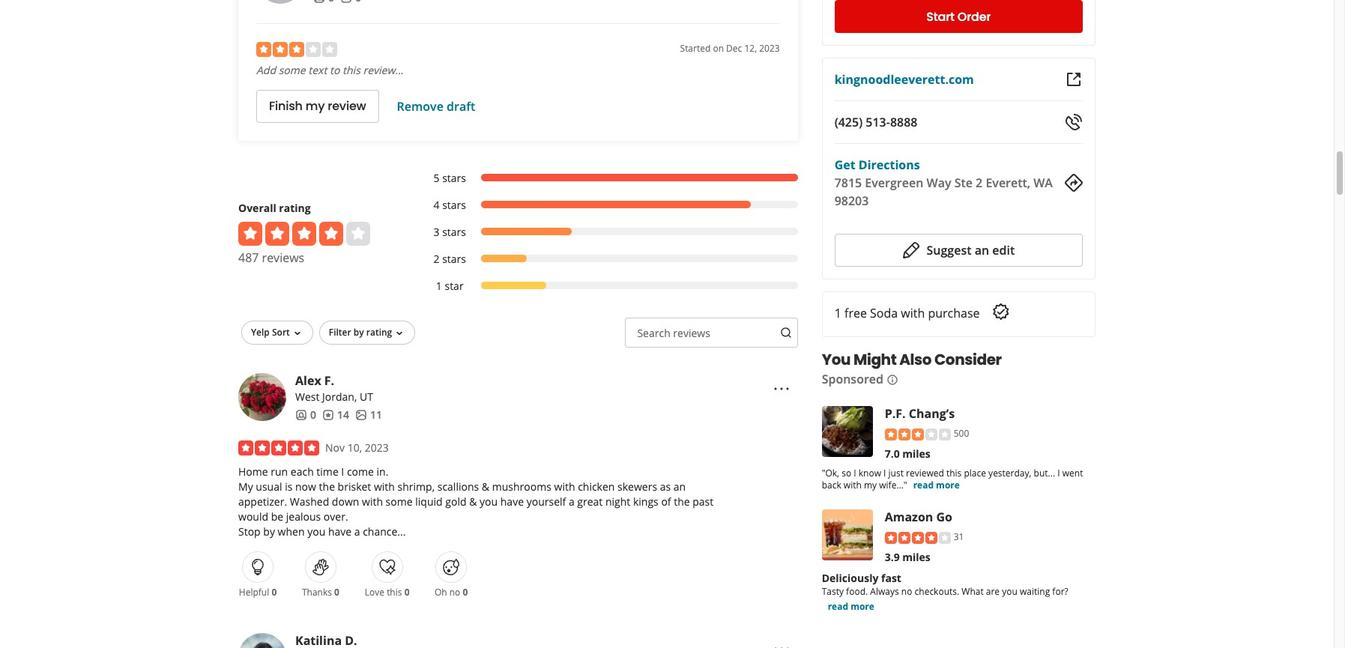 Task type: describe. For each thing, give the bounding box(es) containing it.
but...
[[1034, 467, 1055, 480]]

some inside 'home run each time i come in. my usual is now the brisket with shrimp, scallions & mushrooms with chicken skewers as an appetizer.  washed down with some liquid gold & you have yourself a great night kings of the past would be jealous over. stop by when you have a chance...'
[[386, 494, 413, 509]]

chance...
[[363, 524, 406, 539]]

16 info v2 image
[[886, 374, 898, 386]]

shrimp,
[[398, 480, 435, 494]]

3
[[433, 225, 439, 239]]

0 right helpful
[[272, 586, 277, 599]]

sponsored
[[822, 371, 883, 388]]

edit
[[992, 242, 1015, 259]]

16 friends v2 image for friends element containing 0
[[295, 409, 307, 421]]

2 menu image from the top
[[772, 640, 790, 648]]

reviewed
[[906, 467, 944, 480]]

get
[[835, 157, 855, 173]]

4
[[433, 198, 439, 212]]

stop
[[238, 524, 261, 539]]

8888
[[890, 114, 918, 131]]

place
[[964, 467, 986, 480]]

7.0 miles
[[885, 447, 931, 461]]

waiting
[[1020, 585, 1050, 598]]

16 review v2 image
[[322, 409, 334, 421]]

star
[[445, 279, 464, 293]]

0 vertical spatial 2023
[[759, 42, 780, 55]]

24 check in v2 image
[[992, 303, 1010, 321]]

photo of alex f. image
[[238, 373, 286, 421]]

sort
[[272, 326, 290, 339]]

3.9 miles
[[885, 550, 931, 564]]

more inside deliciously fast tasty food. always no checkouts. what are you waiting for? read more
[[851, 600, 874, 613]]

draft
[[447, 98, 475, 115]]

filter reviews by 5 stars rating element
[[418, 171, 798, 186]]

16 chevron down v2 image for filter by rating
[[394, 327, 406, 339]]

are
[[986, 585, 1000, 598]]

just
[[888, 467, 904, 480]]

checkouts.
[[915, 585, 959, 598]]

everett,
[[986, 175, 1030, 191]]

2 inside get directions 7815 evergreen way ste 2 everett, wa 98203
[[976, 175, 983, 191]]

home run each time i come in. my usual is now the brisket with shrimp, scallions & mushrooms with chicken skewers as an appetizer.  washed down with some liquid gold & you have yourself a great night kings of the past would be jealous over. stop by when you have a chance...
[[238, 465, 714, 539]]

7.0
[[885, 447, 900, 461]]

with inside "ok, so i know i just reviewed this place yesterday, but... i went back with my wife…"
[[844, 479, 862, 492]]

text
[[308, 63, 327, 77]]

1 horizontal spatial more
[[936, 479, 960, 492]]

now
[[295, 480, 316, 494]]

1 vertical spatial &
[[469, 494, 477, 509]]

with down 'in.'
[[374, 480, 395, 494]]

(0 reactions) element for love this 0
[[404, 586, 410, 599]]

with right soda at the top
[[901, 305, 925, 322]]

5 star rating image
[[238, 441, 319, 456]]

31
[[954, 531, 964, 543]]

back
[[822, 479, 841, 492]]

i left the just
[[884, 467, 886, 480]]

on
[[713, 42, 724, 55]]

with up the yourself
[[554, 480, 575, 494]]

finish my review link
[[256, 90, 379, 123]]

(0 reactions) element for oh no 0
[[463, 586, 468, 599]]

chicken
[[578, 480, 615, 494]]

remove draft button
[[397, 98, 475, 115]]

3 star rating image for 500
[[885, 429, 951, 441]]

in.
[[377, 465, 388, 479]]

come
[[347, 465, 374, 479]]

west
[[295, 390, 320, 404]]

love this 0
[[365, 586, 410, 599]]

ste
[[954, 175, 973, 191]]

search
[[637, 326, 670, 340]]

513-
[[866, 114, 890, 131]]

as
[[660, 480, 671, 494]]

24 phone v2 image
[[1065, 113, 1083, 131]]

3 star rating image for started on dec 12, 2023
[[256, 42, 337, 57]]

started on dec 12, 2023
[[680, 42, 780, 55]]

4 stars
[[433, 198, 466, 212]]

my inside "ok, so i know i just reviewed this place yesterday, but... i went back with my wife…"
[[864, 479, 877, 492]]

0 vertical spatial you
[[480, 494, 498, 509]]

1 for 1 star
[[436, 279, 442, 293]]

read more
[[913, 479, 960, 492]]

thanks 0
[[302, 586, 339, 599]]

stars for 2 stars
[[442, 252, 466, 266]]

filter reviews by 4 stars rating element
[[418, 198, 798, 213]]

5 stars
[[433, 171, 466, 185]]

amazon go
[[885, 509, 952, 525]]

helpful
[[239, 586, 269, 599]]

yourself
[[527, 494, 566, 509]]

2 stars
[[433, 252, 466, 266]]

p.f. chang's image
[[822, 406, 873, 457]]

filter reviews by 3 stars rating element
[[418, 225, 798, 240]]

11
[[370, 408, 382, 422]]

kingnoodleeverett.com
[[835, 72, 974, 88]]

so
[[842, 467, 851, 480]]

0 horizontal spatial 2023
[[365, 441, 389, 455]]

filter reviews by 1 star rating element
[[418, 279, 798, 294]]

fast
[[881, 571, 901, 585]]

yelp sort button
[[241, 321, 313, 345]]

stars for 5 stars
[[442, 171, 466, 185]]

would
[[238, 509, 268, 524]]

deliciously
[[822, 571, 879, 585]]

way
[[927, 175, 951, 191]]

p.f. chang's
[[885, 406, 955, 422]]

with down brisket
[[362, 494, 383, 509]]

98203
[[835, 193, 869, 209]]

washed
[[290, 494, 329, 509]]

0 horizontal spatial the
[[319, 480, 335, 494]]

kingnoodleeverett.com link
[[835, 72, 974, 88]]

16 review v2 image
[[340, 0, 352, 4]]

gold
[[445, 494, 466, 509]]

yelp
[[251, 326, 270, 339]]

1 menu image from the top
[[772, 380, 790, 398]]

finish
[[269, 98, 303, 115]]

mushrooms
[[492, 480, 551, 494]]

filter reviews by 2 stars rating element
[[418, 252, 798, 267]]

home
[[238, 465, 268, 479]]

0 horizontal spatial 2
[[433, 252, 439, 266]]

0 horizontal spatial you
[[307, 524, 325, 539]]

start
[[926, 8, 955, 25]]

each
[[291, 465, 314, 479]]

12,
[[744, 42, 757, 55]]

past
[[693, 494, 714, 509]]

p.f.
[[885, 406, 906, 422]]

(425) 513-8888
[[835, 114, 918, 131]]

alex
[[295, 372, 321, 389]]

reviews element containing 14
[[322, 408, 349, 423]]

by inside 'home run each time i come in. my usual is now the brisket with shrimp, scallions & mushrooms with chicken skewers as an appetizer.  washed down with some liquid gold & you have yourself a great night kings of the past would be jealous over. stop by when you have a chance...'
[[263, 524, 275, 539]]

0 right oh
[[463, 586, 468, 599]]

0 horizontal spatial read more link
[[828, 600, 874, 613]]

16 chevron down v2 image for yelp sort
[[291, 327, 303, 339]]

nov
[[325, 441, 345, 455]]

usual
[[256, 480, 282, 494]]

1 for 1 free soda with purchase
[[835, 305, 841, 322]]

stars for 3 stars
[[442, 225, 466, 239]]

(425)
[[835, 114, 863, 131]]



Task type: locate. For each thing, give the bounding box(es) containing it.
reviews right search
[[673, 326, 710, 340]]

scallions
[[437, 480, 479, 494]]

friends element containing 0
[[295, 408, 316, 423]]

1 vertical spatial reviews
[[673, 326, 710, 340]]

start order button
[[835, 0, 1083, 33]]

1 vertical spatial 16 friends v2 image
[[295, 409, 307, 421]]

3.9
[[885, 550, 900, 564]]

1 horizontal spatial my
[[864, 479, 877, 492]]

soda
[[870, 305, 898, 322]]

skewers
[[617, 480, 657, 494]]

0 horizontal spatial this
[[342, 63, 360, 77]]

1 vertical spatial have
[[328, 524, 352, 539]]

no right oh
[[449, 586, 460, 599]]

the down time
[[319, 480, 335, 494]]

by right filter at the bottom left of the page
[[354, 326, 364, 339]]

0 vertical spatial menu image
[[772, 380, 790, 398]]

0 vertical spatial 16 friends v2 image
[[313, 0, 325, 4]]

read more link down food.
[[828, 600, 874, 613]]

24 directions v2 image
[[1065, 174, 1083, 192]]

always
[[870, 585, 899, 598]]

0 horizontal spatial some
[[278, 63, 305, 77]]

reviews element up add some text to this review… at the left
[[340, 0, 361, 5]]

0 vertical spatial friends element
[[313, 0, 334, 5]]

reviews right 487
[[262, 249, 304, 266]]

(0 reactions) element right "love"
[[404, 586, 410, 599]]

1 vertical spatial 4 star rating image
[[885, 532, 951, 544]]

0 vertical spatial &
[[482, 480, 489, 494]]

read down tasty
[[828, 600, 848, 613]]

1 horizontal spatial have
[[500, 494, 524, 509]]

a left chance...
[[354, 524, 360, 539]]

no right "always"
[[901, 585, 912, 598]]

photos element
[[355, 408, 382, 423]]

reviews for search reviews
[[673, 326, 710, 340]]

you right are
[[1002, 585, 1018, 598]]

& right scallions
[[482, 480, 489, 494]]

alex f. link
[[295, 372, 334, 389]]

0 horizontal spatial 1
[[436, 279, 442, 293]]

brisket
[[338, 480, 371, 494]]

more down food.
[[851, 600, 874, 613]]

16 photos v2 image
[[355, 409, 367, 421]]

1 vertical spatial read more link
[[828, 600, 874, 613]]

16 chevron down v2 image right filter by rating
[[394, 327, 406, 339]]

friends element left 16 review v2 image
[[313, 0, 334, 5]]

0 horizontal spatial a
[[354, 524, 360, 539]]

an
[[975, 242, 989, 259], [673, 480, 686, 494]]

1 vertical spatial 3 star rating image
[[885, 429, 951, 441]]

1 horizontal spatial 2023
[[759, 42, 780, 55]]

be
[[271, 509, 283, 524]]

0 horizontal spatial rating
[[279, 201, 311, 215]]

my right finish in the top of the page
[[306, 98, 325, 115]]

finish my review
[[269, 98, 366, 115]]

my left wife…"
[[864, 479, 877, 492]]

1 (0 reactions) element from the left
[[272, 586, 277, 599]]

this inside "ok, so i know i just reviewed this place yesterday, but... i went back with my wife…"
[[946, 467, 962, 480]]

with
[[901, 305, 925, 322], [844, 479, 862, 492], [374, 480, 395, 494], [554, 480, 575, 494], [362, 494, 383, 509]]

search image
[[780, 327, 792, 339]]

0 horizontal spatial my
[[306, 98, 325, 115]]

friends element
[[313, 0, 334, 5], [295, 408, 316, 423]]

3 stars from the top
[[442, 225, 466, 239]]

16 friends v2 image for friends element associated with 16 review v2 image
[[313, 0, 325, 4]]

have down mushrooms
[[500, 494, 524, 509]]

1 vertical spatial miles
[[902, 550, 931, 564]]

the right the of
[[674, 494, 690, 509]]

"ok,
[[822, 467, 839, 480]]

reviews element
[[340, 0, 361, 5], [322, 408, 349, 423]]

1 vertical spatial by
[[263, 524, 275, 539]]

1 left free
[[835, 305, 841, 322]]

1 miles from the top
[[902, 447, 931, 461]]

you inside deliciously fast tasty food. always no checkouts. what are you waiting for? read more
[[1002, 585, 1018, 598]]

4 star rating image down overall rating
[[238, 222, 370, 246]]

1 vertical spatial my
[[864, 479, 877, 492]]

1 horizontal spatial 2
[[976, 175, 983, 191]]

night
[[605, 494, 630, 509]]

chang's
[[909, 406, 955, 422]]

deliciously fast tasty food. always no checkouts. what are you waiting for? read more
[[822, 571, 1068, 613]]

4 star rating image
[[238, 222, 370, 246], [885, 532, 951, 544]]

4 stars from the top
[[442, 252, 466, 266]]

no
[[901, 585, 912, 598], [449, 586, 460, 599]]

1 horizontal spatial a
[[569, 494, 575, 509]]

0 inside friends element
[[310, 408, 316, 422]]

reviews element down jordan,
[[322, 408, 349, 423]]

friends element down "west"
[[295, 408, 316, 423]]

1 horizontal spatial 1
[[835, 305, 841, 322]]

i inside 'home run each time i come in. my usual is now the brisket with shrimp, scallions & mushrooms with chicken skewers as an appetizer.  washed down with some liquid gold & you have yourself a great night kings of the past would be jealous over. stop by when you have a chance...'
[[341, 465, 344, 479]]

yesterday,
[[988, 467, 1031, 480]]

you might also consider
[[822, 350, 1002, 371]]

read inside deliciously fast tasty food. always no checkouts. what are you waiting for? read more
[[828, 600, 848, 613]]

16 friends v2 image down "west"
[[295, 409, 307, 421]]

"ok, so i know i just reviewed this place yesterday, but... i went back with my wife…"
[[822, 467, 1083, 492]]

also
[[899, 350, 932, 371]]

1 vertical spatial some
[[386, 494, 413, 509]]

1 vertical spatial 1
[[835, 305, 841, 322]]

0 vertical spatial miles
[[902, 447, 931, 461]]

this right "love"
[[387, 586, 402, 599]]

7815
[[835, 175, 862, 191]]

read more link up go
[[913, 479, 960, 492]]

1 vertical spatial this
[[946, 467, 962, 480]]

2 stars from the top
[[442, 198, 466, 212]]

1 horizontal spatial 16 chevron down v2 image
[[394, 327, 406, 339]]

evergreen
[[865, 175, 923, 191]]

1 horizontal spatial by
[[354, 326, 364, 339]]

stars inside "element"
[[442, 198, 466, 212]]

1 vertical spatial rating
[[366, 326, 392, 339]]

an right the as
[[673, 480, 686, 494]]

stars right 5
[[442, 171, 466, 185]]

1 horizontal spatial this
[[387, 586, 402, 599]]

my
[[306, 98, 325, 115], [864, 479, 877, 492]]

suggest an edit
[[927, 242, 1015, 259]]

0 horizontal spatial &
[[469, 494, 477, 509]]

thanks
[[302, 586, 332, 599]]

wife…"
[[879, 479, 907, 492]]

16 chevron down v2 image inside filter by rating popup button
[[394, 327, 406, 339]]

run
[[271, 465, 288, 479]]

liquid
[[415, 494, 443, 509]]

0 horizontal spatial have
[[328, 524, 352, 539]]

2023 right 10,
[[365, 441, 389, 455]]

add
[[256, 63, 276, 77]]

amazon
[[885, 509, 933, 525]]

a left great
[[569, 494, 575, 509]]

read
[[913, 479, 934, 492], [828, 600, 848, 613]]

2 vertical spatial this
[[387, 586, 402, 599]]

order
[[958, 8, 991, 25]]

16 friends v2 image
[[313, 0, 325, 4], [295, 409, 307, 421]]

0 horizontal spatial 4 star rating image
[[238, 222, 370, 246]]

2023 right 12,
[[759, 42, 780, 55]]

what
[[962, 585, 984, 598]]

nov 10, 2023
[[325, 441, 389, 455]]

16 friends v2 image left 16 review v2 image
[[313, 0, 325, 4]]

16 chevron down v2 image inside yelp sort dropdown button
[[291, 327, 303, 339]]

0 vertical spatial this
[[342, 63, 360, 77]]

stars right 3
[[442, 225, 466, 239]]

0 horizontal spatial no
[[449, 586, 460, 599]]

2 vertical spatial you
[[1002, 585, 1018, 598]]

0 vertical spatial by
[[354, 326, 364, 339]]

1 horizontal spatial &
[[482, 480, 489, 494]]

1 vertical spatial more
[[851, 600, 874, 613]]

10,
[[347, 441, 362, 455]]

0 vertical spatial an
[[975, 242, 989, 259]]

down
[[332, 494, 359, 509]]

2 (0 reactions) element from the left
[[334, 586, 339, 599]]

1 vertical spatial a
[[354, 524, 360, 539]]

4 (0 reactions) element from the left
[[463, 586, 468, 599]]

rating
[[279, 201, 311, 215], [366, 326, 392, 339]]

2 16 chevron down v2 image from the left
[[394, 327, 406, 339]]

consider
[[934, 350, 1002, 371]]

an left "edit"
[[975, 242, 989, 259]]

by inside popup button
[[354, 326, 364, 339]]

16 chevron down v2 image right sort
[[291, 327, 303, 339]]

0 vertical spatial a
[[569, 494, 575, 509]]

miles right the 3.9
[[902, 550, 931, 564]]

0 vertical spatial more
[[936, 479, 960, 492]]

1 vertical spatial 2
[[433, 252, 439, 266]]

1 vertical spatial an
[[673, 480, 686, 494]]

stars right 4
[[442, 198, 466, 212]]

0 vertical spatial some
[[278, 63, 305, 77]]

with right back
[[844, 479, 862, 492]]

went
[[1062, 467, 1083, 480]]

1 stars from the top
[[442, 171, 466, 185]]

reviews for 487 reviews
[[262, 249, 304, 266]]

1 horizontal spatial the
[[674, 494, 690, 509]]

an inside button
[[975, 242, 989, 259]]

you
[[480, 494, 498, 509], [307, 524, 325, 539], [1002, 585, 1018, 598]]

487
[[238, 249, 259, 266]]

0 vertical spatial 3 star rating image
[[256, 42, 337, 57]]

1 horizontal spatial you
[[480, 494, 498, 509]]

1 no from the left
[[901, 585, 912, 598]]

1 horizontal spatial reviews
[[673, 326, 710, 340]]

review…
[[363, 63, 403, 77]]

0 right "love"
[[404, 586, 410, 599]]

amazon go image
[[822, 510, 873, 561]]

amazon go link
[[885, 509, 952, 525]]

0 horizontal spatial reviews
[[262, 249, 304, 266]]

a
[[569, 494, 575, 509], [354, 524, 360, 539]]

rating right overall
[[279, 201, 311, 215]]

1 inside filter reviews by 1 star rating element
[[436, 279, 442, 293]]

my inside finish my review link
[[306, 98, 325, 115]]

3 (0 reactions) element from the left
[[404, 586, 410, 599]]

4 star rating image for 487 reviews
[[238, 222, 370, 246]]

1 horizontal spatial an
[[975, 242, 989, 259]]

0 right thanks on the left of page
[[334, 586, 339, 599]]

0 vertical spatial read
[[913, 479, 934, 492]]

16 chevron down v2 image
[[291, 327, 303, 339], [394, 327, 406, 339]]

0 vertical spatial 1
[[436, 279, 442, 293]]

24 external link v2 image
[[1065, 71, 1083, 89]]

2 horizontal spatial this
[[946, 467, 962, 480]]

3 star rating image down p.f. chang's
[[885, 429, 951, 441]]

14
[[337, 408, 349, 422]]

no inside deliciously fast tasty food. always no checkouts. what are you waiting for? read more
[[901, 585, 912, 598]]

1 left star
[[436, 279, 442, 293]]

1 horizontal spatial 4 star rating image
[[885, 532, 951, 544]]

0 vertical spatial reviews
[[262, 249, 304, 266]]

0 horizontal spatial an
[[673, 480, 686, 494]]

my
[[238, 480, 253, 494]]

0 horizontal spatial by
[[263, 524, 275, 539]]

miles for amazon
[[902, 550, 931, 564]]

(0 reactions) element for helpful 0
[[272, 586, 277, 599]]

(0 reactions) element right thanks on the left of page
[[334, 586, 339, 599]]

2 no from the left
[[449, 586, 460, 599]]

rating inside filter by rating popup button
[[366, 326, 392, 339]]

0 vertical spatial 2
[[976, 175, 983, 191]]

4 star rating image down amazon go
[[885, 532, 951, 544]]

0 vertical spatial the
[[319, 480, 335, 494]]

0 horizontal spatial 16 friends v2 image
[[295, 409, 307, 421]]

this right to
[[342, 63, 360, 77]]

1 horizontal spatial no
[[901, 585, 912, 598]]

(0 reactions) element right oh
[[463, 586, 468, 599]]

2 right ste
[[976, 175, 983, 191]]

tasty
[[822, 585, 844, 598]]

menu image
[[772, 380, 790, 398], [772, 640, 790, 648]]

miles
[[902, 447, 931, 461], [902, 550, 931, 564]]

0 horizontal spatial read
[[828, 600, 848, 613]]

f.
[[324, 372, 334, 389]]

2 horizontal spatial you
[[1002, 585, 1018, 598]]

ut
[[360, 390, 373, 404]]

1 horizontal spatial 16 friends v2 image
[[313, 0, 325, 4]]

you right gold
[[480, 494, 498, 509]]

1 vertical spatial read
[[828, 600, 848, 613]]

1 horizontal spatial 3 star rating image
[[885, 429, 951, 441]]

3 star rating image
[[256, 42, 337, 57], [885, 429, 951, 441]]

24 pencil v2 image
[[903, 242, 921, 260]]

1 horizontal spatial rating
[[366, 326, 392, 339]]

search reviews
[[637, 326, 710, 340]]

by down be
[[263, 524, 275, 539]]

1 vertical spatial 2023
[[365, 441, 389, 455]]

oh
[[435, 586, 447, 599]]

1 vertical spatial reviews element
[[322, 408, 349, 423]]

& right gold
[[469, 494, 477, 509]]

this left 'place'
[[946, 467, 962, 480]]

0 vertical spatial read more link
[[913, 479, 960, 492]]

i right so
[[854, 467, 856, 480]]

(0 reactions) element right helpful
[[272, 586, 277, 599]]

1 horizontal spatial some
[[386, 494, 413, 509]]

0 vertical spatial rating
[[279, 201, 311, 215]]

wa
[[1034, 175, 1053, 191]]

0 vertical spatial reviews element
[[340, 0, 361, 5]]

free
[[844, 305, 867, 322]]

1 16 chevron down v2 image from the left
[[291, 327, 303, 339]]

0 horizontal spatial 16 chevron down v2 image
[[291, 327, 303, 339]]

overall rating
[[238, 201, 311, 215]]

1 vertical spatial menu image
[[772, 640, 790, 648]]

0 left 16 review v2 icon
[[310, 408, 316, 422]]

is
[[285, 480, 293, 494]]

know
[[859, 467, 881, 480]]

i right time
[[341, 465, 344, 479]]

2 down 3
[[433, 252, 439, 266]]

1 horizontal spatial read more link
[[913, 479, 960, 492]]

yelp sort
[[251, 326, 290, 339]]

jordan,
[[322, 390, 357, 404]]

5
[[433, 171, 439, 185]]

miles up reviewed
[[902, 447, 931, 461]]

stars for 4 stars
[[442, 198, 466, 212]]

rating right filter at the bottom left of the page
[[366, 326, 392, 339]]

0 horizontal spatial 3 star rating image
[[256, 42, 337, 57]]

0 horizontal spatial more
[[851, 600, 874, 613]]

(0 reactions) element for thanks 0
[[334, 586, 339, 599]]

friends element for 16 review v2 icon
[[295, 408, 316, 423]]

miles for p.f.
[[902, 447, 931, 461]]

i left went
[[1058, 467, 1060, 480]]

started
[[680, 42, 711, 55]]

more left 'place'
[[936, 479, 960, 492]]

read right the just
[[913, 479, 934, 492]]

3 stars
[[433, 225, 466, 239]]

remove draft
[[397, 98, 475, 115]]

1 star
[[436, 279, 464, 293]]

(0 reactions) element
[[272, 586, 277, 599], [334, 586, 339, 599], [404, 586, 410, 599], [463, 586, 468, 599]]

kings
[[633, 494, 658, 509]]

1 vertical spatial you
[[307, 524, 325, 539]]

review
[[328, 98, 366, 115]]

get directions 7815 evergreen way ste 2 everett, wa 98203
[[835, 157, 1053, 209]]

you
[[822, 350, 851, 371]]

some
[[278, 63, 305, 77], [386, 494, 413, 509]]

this
[[342, 63, 360, 77], [946, 467, 962, 480], [387, 586, 402, 599]]

some down shrimp,
[[386, 494, 413, 509]]

you down jealous
[[307, 524, 325, 539]]

4 star rating image for 31
[[885, 532, 951, 544]]

2 miles from the top
[[902, 550, 931, 564]]

1 vertical spatial friends element
[[295, 408, 316, 423]]

0 vertical spatial 4 star rating image
[[238, 222, 370, 246]]

0 vertical spatial have
[[500, 494, 524, 509]]

500
[[954, 427, 969, 440]]

friends element for 16 review v2 image
[[313, 0, 334, 5]]

some left text
[[278, 63, 305, 77]]

stars up star
[[442, 252, 466, 266]]

  text field
[[625, 318, 798, 348]]

3 star rating image up text
[[256, 42, 337, 57]]

add some text to this review…
[[256, 63, 403, 77]]

1 horizontal spatial read
[[913, 479, 934, 492]]

have down over.
[[328, 524, 352, 539]]

1 vertical spatial the
[[674, 494, 690, 509]]

when
[[278, 524, 305, 539]]

an inside 'home run each time i come in. my usual is now the brisket with shrimp, scallions & mushrooms with chicken skewers as an appetizer.  washed down with some liquid gold & you have yourself a great night kings of the past would be jealous over. stop by when you have a chance...'
[[673, 480, 686, 494]]

0 vertical spatial my
[[306, 98, 325, 115]]



Task type: vqa. For each thing, say whether or not it's contained in the screenshot.
rightmost more
yes



